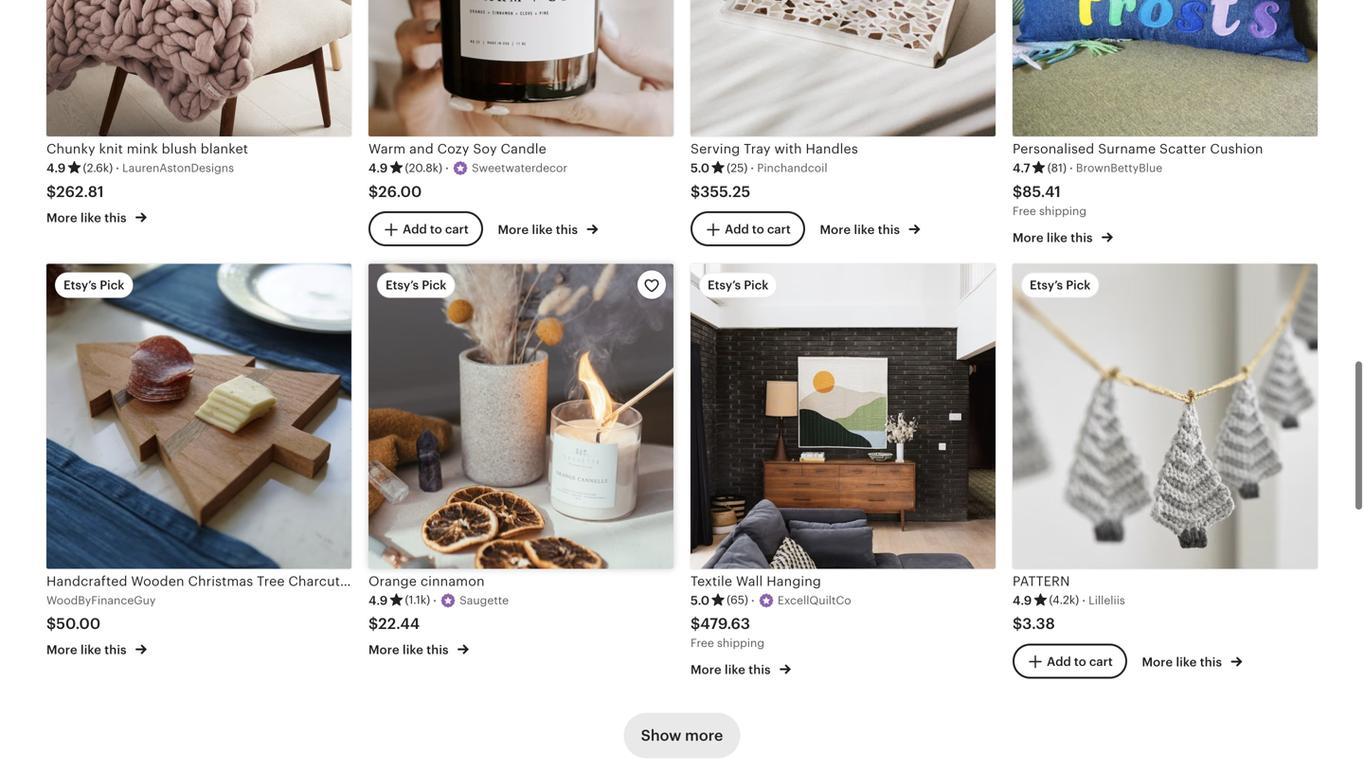 Task type: locate. For each thing, give the bounding box(es) containing it.
to
[[430, 222, 442, 237], [752, 222, 764, 237], [1074, 655, 1086, 669]]

4.9 for 26.00
[[369, 161, 388, 175]]

1 pick from the left
[[100, 278, 124, 292]]

85.41
[[1023, 183, 1061, 200]]

$ 479.63 free shipping
[[691, 615, 765, 650]]

tree
[[257, 574, 285, 589]]

shipping down the "479.63"
[[717, 637, 765, 650]]

1 horizontal spatial add
[[725, 222, 749, 237]]

1 horizontal spatial shipping
[[1039, 205, 1087, 217]]

with
[[775, 141, 802, 157]]

4 etsy's pick from the left
[[1030, 278, 1091, 292]]

$ 22.44
[[369, 615, 420, 632]]

1 horizontal spatial add to cart button
[[691, 211, 805, 247]]

like
[[81, 211, 101, 225], [532, 223, 553, 237], [854, 223, 875, 237], [1047, 230, 1068, 245], [81, 643, 101, 657], [403, 643, 424, 657], [1176, 655, 1197, 669], [725, 663, 746, 677]]

5.0
[[691, 161, 710, 175], [691, 593, 710, 608]]

blanket
[[201, 141, 248, 157]]

shipping for 85.41
[[1039, 205, 1087, 217]]

add to cart for 355.25
[[725, 222, 791, 237]]

4.9 for 22.44
[[369, 593, 388, 608]]

$ 3.38
[[1013, 615, 1055, 632]]

scatter
[[1160, 141, 1207, 157]]

shipping inside $ 479.63 free shipping
[[717, 637, 765, 650]]

1 etsy's from the left
[[63, 278, 97, 292]]

2 5.0 from the top
[[691, 593, 710, 608]]

22.44
[[378, 615, 420, 632]]

0 horizontal spatial to
[[430, 222, 442, 237]]

blush
[[162, 141, 197, 157]]

etsy's for 22.44
[[386, 278, 419, 292]]

(65)
[[727, 594, 748, 607]]

4.9 down warm
[[369, 161, 388, 175]]

$ for $ 26.00
[[369, 183, 378, 200]]

add to cart down 26.00
[[403, 222, 469, 237]]

1 vertical spatial free
[[691, 637, 714, 650]]

textile wall hanging - mountain landscape tapestry - fabric wall hanging - modern cabin decor - statement wall art - living room wall art image
[[691, 264, 996, 569]]

add to cart
[[403, 222, 469, 237], [725, 222, 791, 237], [1047, 655, 1113, 669]]

cart down · pinchandcoil
[[767, 222, 791, 237]]

add
[[403, 222, 427, 237], [725, 222, 749, 237], [1047, 655, 1071, 669]]

5.0 down textile at the bottom right of the page
[[691, 593, 710, 608]]

warm and cozy soy candle | amber jar candle | christmas candle | holiday candle | winter scented candle | christmas gift | farmhouse decor image
[[369, 0, 674, 137]]

cart down warm and cozy soy candle
[[445, 222, 469, 237]]

cart
[[445, 222, 469, 237], [767, 222, 791, 237], [1089, 655, 1113, 669]]

0 vertical spatial shipping
[[1039, 205, 1087, 217]]

2 etsy's from the left
[[386, 278, 419, 292]]

serving tray with handles
[[691, 141, 858, 157]]

wall
[[736, 574, 763, 589]]

etsy's for 3.38
[[1030, 278, 1063, 292]]

personalised surname scatter cushion image
[[1013, 0, 1318, 137]]

personalised
[[1013, 141, 1095, 157]]

1 horizontal spatial free
[[1013, 205, 1036, 217]]

shipping
[[1039, 205, 1087, 217], [717, 637, 765, 650]]

$ for $ 262.81
[[46, 183, 56, 200]]

$ 262.81
[[46, 183, 104, 200]]

add to cart button down 3.38
[[1013, 644, 1127, 679]]

board
[[368, 574, 406, 589]]

shipping down 85.41
[[1039, 205, 1087, 217]]

(20.8k)
[[405, 162, 442, 174]]

2 horizontal spatial add to cart button
[[1013, 644, 1127, 679]]

· right (1.1k)
[[433, 593, 437, 608]]

etsy's down 26.00
[[386, 278, 419, 292]]

candle
[[501, 141, 547, 157]]

etsy's down 355.25
[[708, 278, 741, 292]]

$ inside "$ 85.41 free shipping"
[[1013, 183, 1023, 200]]

etsy's down "$ 85.41 free shipping"
[[1030, 278, 1063, 292]]

$ 355.25
[[691, 183, 751, 200]]

surname
[[1098, 141, 1156, 157]]

shipping inside "$ 85.41 free shipping"
[[1039, 205, 1087, 217]]

0 horizontal spatial free
[[691, 637, 714, 650]]

0 horizontal spatial add to cart
[[403, 222, 469, 237]]

cart down · lilleliis on the bottom of the page
[[1089, 655, 1113, 669]]

$ for $ 85.41 free shipping
[[1013, 183, 1023, 200]]

chunky knit mink blush blanket
[[46, 141, 248, 157]]

pattern
[[1013, 574, 1070, 589]]

2 etsy's pick from the left
[[386, 278, 447, 292]]

pattern - christmas tree garland - crochet pattern, home decoration, crochet ornament, gift wrapping, diy, 5 languages image
[[1013, 264, 1318, 569]]

4.9
[[46, 161, 66, 175], [369, 161, 388, 175], [369, 593, 388, 608], [1013, 593, 1032, 608]]

saugette
[[460, 594, 509, 607]]

add for 355.25
[[725, 222, 749, 237]]

more like this
[[46, 211, 130, 225], [498, 223, 581, 237], [820, 223, 903, 237], [1013, 230, 1096, 245], [46, 643, 130, 657], [369, 643, 452, 657], [1142, 655, 1225, 669], [691, 663, 774, 677]]

1 etsy's pick from the left
[[63, 278, 124, 292]]

$ 26.00
[[369, 183, 422, 200]]

$ down chunky
[[46, 183, 56, 200]]

add to cart down 355.25
[[725, 222, 791, 237]]

more like this link
[[46, 207, 147, 226], [498, 219, 598, 239], [820, 219, 920, 239], [1013, 227, 1113, 246], [46, 639, 147, 659], [369, 639, 469, 659], [1142, 651, 1242, 671], [691, 659, 791, 679]]

add to cart button down 26.00
[[369, 211, 483, 247]]

warm and cozy soy candle
[[369, 141, 547, 157]]

1 horizontal spatial to
[[752, 222, 764, 237]]

4.9 up $ 3.38
[[1013, 593, 1032, 608]]

to down (4.2k)
[[1074, 655, 1086, 669]]

handcrafted
[[46, 574, 127, 589]]

etsy's
[[63, 278, 97, 292], [386, 278, 419, 292], [708, 278, 741, 292], [1030, 278, 1063, 292]]

2 pick from the left
[[422, 278, 447, 292]]

2 horizontal spatial add
[[1047, 655, 1071, 669]]

0 horizontal spatial add to cart button
[[369, 211, 483, 247]]

· right (4.2k)
[[1082, 593, 1086, 608]]

handcrafted wooden christmas tree charcuterie board woodbyfinanceguy $ 50.00
[[46, 574, 406, 632]]

$
[[46, 183, 56, 200], [369, 183, 378, 200], [691, 183, 700, 200], [1013, 183, 1023, 200], [46, 615, 56, 632], [369, 615, 378, 632], [691, 615, 700, 632], [1013, 615, 1023, 632]]

2 horizontal spatial cart
[[1089, 655, 1113, 669]]

4 pick from the left
[[1066, 278, 1091, 292]]

this
[[104, 211, 127, 225], [556, 223, 578, 237], [878, 223, 900, 237], [1071, 230, 1093, 245], [104, 643, 127, 657], [427, 643, 449, 657], [1200, 655, 1222, 669], [749, 663, 771, 677]]

0 horizontal spatial shipping
[[717, 637, 765, 650]]

$ down board
[[369, 615, 378, 632]]

(2.6k)
[[83, 162, 113, 174]]

shipping for 479.63
[[717, 637, 765, 650]]

5.0 down serving
[[691, 161, 710, 175]]

355.25
[[700, 183, 751, 200]]

free for 479.63
[[691, 637, 714, 650]]

$ down warm
[[369, 183, 378, 200]]

add down 3.38
[[1047, 655, 1071, 669]]

$ for $ 3.38
[[1013, 615, 1023, 632]]

0 vertical spatial 5.0
[[691, 161, 710, 175]]

1 vertical spatial 5.0
[[691, 593, 710, 608]]

0 vertical spatial free
[[1013, 205, 1036, 217]]

to down the (20.8k)
[[430, 222, 442, 237]]

etsy's pick for 22.44
[[386, 278, 447, 292]]

etsy's down the 262.81
[[63, 278, 97, 292]]

$ inside $ 479.63 free shipping
[[691, 615, 700, 632]]

· right (25)
[[751, 161, 754, 175]]

(81)
[[1048, 162, 1067, 174]]

1 horizontal spatial cart
[[767, 222, 791, 237]]

3 pick from the left
[[744, 278, 769, 292]]

1 vertical spatial shipping
[[717, 637, 765, 650]]

4 etsy's from the left
[[1030, 278, 1063, 292]]

add for 26.00
[[403, 222, 427, 237]]

cinnamon
[[421, 574, 485, 589]]

·
[[116, 161, 119, 175], [445, 161, 449, 175], [751, 161, 754, 175], [1070, 161, 1073, 175], [433, 593, 437, 608], [751, 593, 755, 608], [1082, 593, 1086, 608]]

add down 26.00
[[403, 222, 427, 237]]

etsy's pick for 3.38
[[1030, 278, 1091, 292]]

add to cart down 3.38
[[1047, 655, 1113, 669]]

add down 355.25
[[725, 222, 749, 237]]

$ down 4.7
[[1013, 183, 1023, 200]]

more
[[46, 211, 77, 225], [498, 223, 529, 237], [820, 223, 851, 237], [1013, 230, 1044, 245], [46, 643, 77, 657], [369, 643, 400, 657], [1142, 655, 1173, 669], [691, 663, 722, 677]]

etsy's pick
[[63, 278, 124, 292], [386, 278, 447, 292], [708, 278, 769, 292], [1030, 278, 1091, 292]]

etsy's pick for 479.63
[[708, 278, 769, 292]]

add to cart button
[[369, 211, 483, 247], [691, 211, 805, 247], [1013, 644, 1127, 679]]

2 horizontal spatial add to cart
[[1047, 655, 1113, 669]]

(4.2k)
[[1049, 594, 1079, 607]]

$ down textile at the bottom right of the page
[[691, 615, 700, 632]]

to down · pinchandcoil
[[752, 222, 764, 237]]

to for 355.25
[[752, 222, 764, 237]]

free
[[1013, 205, 1036, 217], [691, 637, 714, 650]]

0 horizontal spatial add
[[403, 222, 427, 237]]

1 horizontal spatial add to cart
[[725, 222, 791, 237]]

pick for 3.38
[[1066, 278, 1091, 292]]

serving tray with handles, decorative mosaic tray, rectangular serving platter, ceramic tray with natural and pink tones image
[[691, 0, 996, 137]]

1 5.0 from the top
[[691, 161, 710, 175]]

$ down serving
[[691, 183, 700, 200]]

free down 85.41
[[1013, 205, 1036, 217]]

free inside "$ 85.41 free shipping"
[[1013, 205, 1036, 217]]

2 horizontal spatial to
[[1074, 655, 1086, 669]]

$ down pattern
[[1013, 615, 1023, 632]]

add to cart button down 355.25
[[691, 211, 805, 247]]

$ down woodbyfinanceguy
[[46, 615, 56, 632]]

soy
[[473, 141, 497, 157]]

add for 3.38
[[1047, 655, 1071, 669]]

pick
[[100, 278, 124, 292], [422, 278, 447, 292], [744, 278, 769, 292], [1066, 278, 1091, 292]]

orange
[[369, 574, 417, 589]]

0 horizontal spatial cart
[[445, 222, 469, 237]]

3 etsy's pick from the left
[[708, 278, 769, 292]]

4.9 down chunky
[[46, 161, 66, 175]]

add to cart button for 355.25
[[691, 211, 805, 247]]

3 etsy's from the left
[[708, 278, 741, 292]]

excellquiltco
[[778, 594, 851, 607]]

free inside $ 479.63 free shipping
[[691, 637, 714, 650]]

mink
[[127, 141, 158, 157]]

free down the "479.63"
[[691, 637, 714, 650]]

4.9 down board
[[369, 593, 388, 608]]



Task type: vqa. For each thing, say whether or not it's contained in the screenshot.
Etsy's Pick for 3.38
yes



Task type: describe. For each thing, give the bounding box(es) containing it.
brownbettyblue
[[1076, 162, 1163, 175]]

add to cart button for 26.00
[[369, 211, 483, 247]]

5.0 for 355.25
[[691, 161, 710, 175]]

$ 85.41 free shipping
[[1013, 183, 1087, 217]]

textile wall hanging
[[691, 574, 821, 589]]

knit
[[99, 141, 123, 157]]

chunky knit mink blush blanket - giant knit blush blanket - blush throw blanket - merino wool throw - blush knit blanket - wedding gift image
[[46, 0, 352, 137]]

free for 85.41
[[1013, 205, 1036, 217]]

chunky
[[46, 141, 95, 157]]

cushion
[[1210, 141, 1263, 157]]

to for 26.00
[[430, 222, 442, 237]]

handcrafted wooden christmas tree charcuterie board image
[[46, 264, 352, 569]]

serving
[[691, 141, 740, 157]]

etsy's pick for 50.00
[[63, 278, 124, 292]]

christmas
[[188, 574, 253, 589]]

$ inside the handcrafted wooden christmas tree charcuterie board woodbyfinanceguy $ 50.00
[[46, 615, 56, 632]]

orange cinnamon
[[369, 574, 485, 589]]

add to cart for 26.00
[[403, 222, 469, 237]]

· pinchandcoil
[[751, 161, 828, 175]]

charcuterie
[[288, 574, 365, 589]]

more
[[685, 727, 723, 744]]

to for 3.38
[[1074, 655, 1086, 669]]

4.9 for 262.81
[[46, 161, 66, 175]]

50.00
[[56, 615, 101, 632]]

262.81
[[56, 183, 104, 200]]

etsy's for 479.63
[[708, 278, 741, 292]]

pick for 50.00
[[100, 278, 124, 292]]

add to cart for 3.38
[[1047, 655, 1113, 669]]

$ for $ 22.44
[[369, 615, 378, 632]]

(25)
[[727, 162, 748, 174]]

· laurenastondesigns
[[116, 161, 234, 175]]

handles
[[806, 141, 858, 157]]

4.7
[[1013, 161, 1031, 175]]

$ for $ 479.63 free shipping
[[691, 615, 700, 632]]

warm
[[369, 141, 406, 157]]

show more link
[[624, 713, 740, 758]]

· down cozy
[[445, 161, 449, 175]]

· lilleliis
[[1082, 593, 1125, 608]]

pick for 479.63
[[744, 278, 769, 292]]

3.38
[[1023, 615, 1055, 632]]

cart for $ 3.38
[[1089, 655, 1113, 669]]

orange cinnamon - artisanal candle scented with natural soy wax image
[[369, 264, 674, 569]]

show more
[[641, 727, 723, 744]]

show
[[641, 727, 682, 744]]

hanging
[[767, 574, 821, 589]]

$ for $ 355.25
[[691, 183, 700, 200]]

· right the (2.6k)
[[116, 161, 119, 175]]

5.0 for 479.63
[[691, 593, 710, 608]]

· right (65)
[[751, 593, 755, 608]]

lilleliis
[[1089, 594, 1125, 607]]

cart for $ 355.25
[[767, 222, 791, 237]]

· brownbettyblue
[[1070, 161, 1163, 175]]

add to cart button for 3.38
[[1013, 644, 1127, 679]]

pinchandcoil
[[757, 162, 828, 175]]

· right (81)
[[1070, 161, 1073, 175]]

laurenastondesigns
[[122, 162, 234, 175]]

cozy
[[437, 141, 469, 157]]

26.00
[[378, 183, 422, 200]]

tray
[[744, 141, 771, 157]]

4.9 for 3.38
[[1013, 593, 1032, 608]]

cart for $ 26.00
[[445, 222, 469, 237]]

wooden
[[131, 574, 184, 589]]

and
[[409, 141, 434, 157]]

woodbyfinanceguy
[[46, 594, 156, 607]]

479.63
[[700, 615, 750, 632]]

personalised surname scatter cushion
[[1013, 141, 1263, 157]]

etsy's for 50.00
[[63, 278, 97, 292]]

(1.1k)
[[405, 594, 430, 607]]

textile
[[691, 574, 732, 589]]

sweetwaterdecor
[[472, 162, 568, 175]]

pick for 22.44
[[422, 278, 447, 292]]



